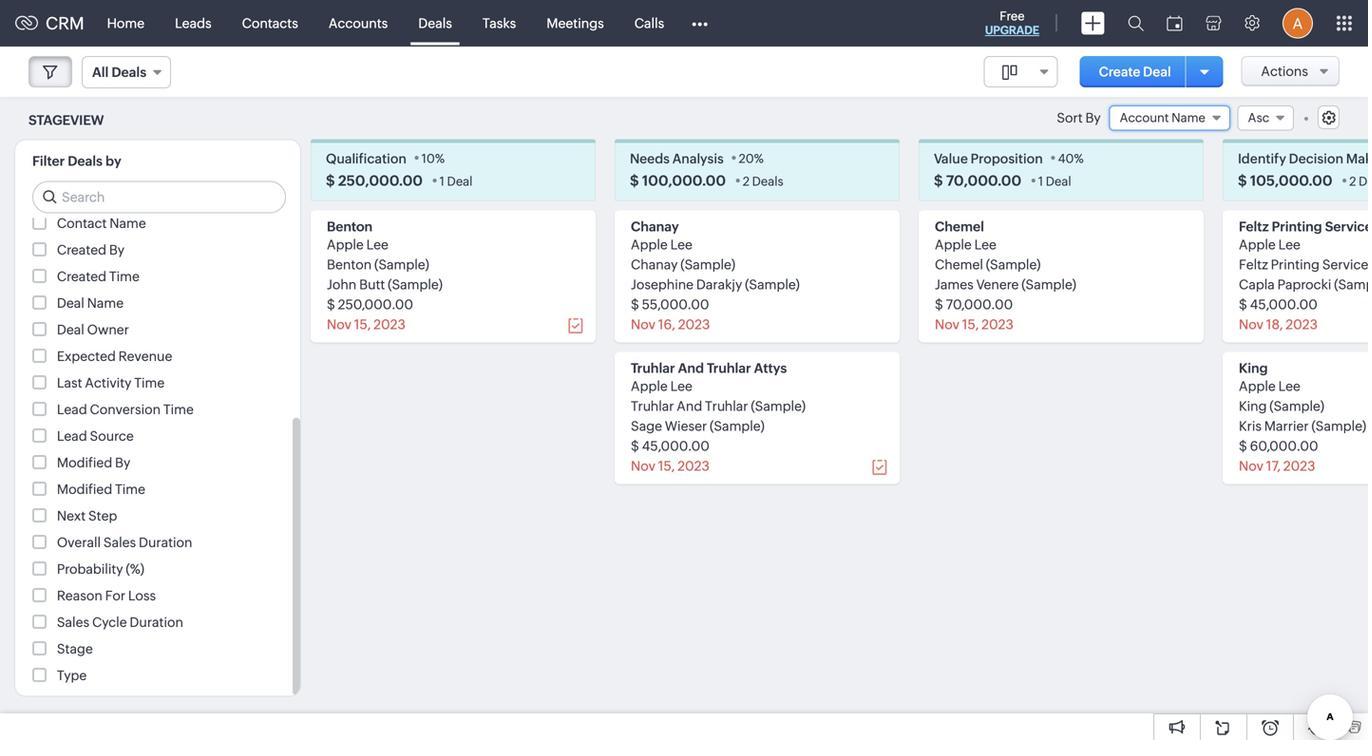 Task type: locate. For each thing, give the bounding box(es) containing it.
15, down james
[[963, 317, 979, 332]]

1 vertical spatial name
[[110, 216, 146, 231]]

$ down kris
[[1240, 438, 1248, 454]]

and up 'wieser'
[[677, 399, 703, 414]]

next
[[57, 508, 86, 524]]

nov for king apple lee king (sample) kris marrier (sample) $ 60,000.00 nov 17, 2023
[[1240, 458, 1264, 474]]

(sample) up the james venere (sample) link
[[986, 257, 1041, 272]]

nov for chemel apple lee chemel (sample) james venere (sample) $ 70,000.00 nov 15, 2023
[[935, 317, 960, 332]]

nov for chanay apple lee chanay (sample) josephine darakjy (sample) $ 55,000.00 nov 16, 2023
[[631, 317, 656, 332]]

1 king from the top
[[1240, 361, 1269, 376]]

chemel apple lee chemel (sample) james venere (sample) $ 70,000.00 nov 15, 2023
[[935, 219, 1077, 332]]

1 vertical spatial and
[[677, 399, 703, 414]]

contact name
[[57, 216, 146, 231]]

feltz printing service link up "capla paprocki (samp" link
[[1240, 257, 1369, 272]]

sales up stage
[[57, 615, 89, 630]]

lee up chanay (sample) link
[[671, 237, 693, 252]]

nov down "john"
[[327, 317, 352, 332]]

2 lead from the top
[[57, 429, 87, 444]]

2023
[[374, 317, 406, 332], [678, 317, 710, 332], [982, 317, 1014, 332], [1286, 317, 1318, 332], [678, 458, 710, 474], [1284, 458, 1316, 474]]

60,000.00
[[1251, 438, 1319, 454]]

1 created from the top
[[57, 242, 106, 257]]

1 deal down 10 %
[[440, 174, 473, 188]]

name down search text box
[[110, 216, 146, 231]]

benton up "john"
[[327, 257, 372, 272]]

chemel up chemel (sample) link
[[935, 219, 985, 234]]

% for $ 100,000.00
[[754, 151, 764, 166]]

benton (sample) link
[[327, 257, 429, 272]]

apple down the chemel "link"
[[935, 237, 972, 252]]

apple up capla
[[1240, 237, 1276, 252]]

0 horizontal spatial sales
[[57, 615, 89, 630]]

% down sort by
[[1075, 151, 1084, 166]]

2023 inside 'benton apple lee benton (sample) john butt (sample) $ 250,000.00 nov 15, 2023'
[[374, 317, 406, 332]]

chemel (sample) link
[[935, 257, 1041, 272]]

0 horizontal spatial 45,000.00
[[642, 438, 710, 454]]

feltz
[[1240, 219, 1270, 234], [1240, 257, 1269, 272]]

capla paprocki (samp link
[[1240, 277, 1369, 292]]

2023 inside chemel apple lee chemel (sample) james venere (sample) $ 70,000.00 nov 15, 2023
[[982, 317, 1014, 332]]

needs
[[630, 151, 670, 166]]

0 vertical spatial lead
[[57, 402, 87, 417]]

analysis
[[673, 151, 724, 166]]

modified down the lead source
[[57, 455, 112, 470]]

15, down butt
[[354, 317, 371, 332]]

name for account name
[[1172, 111, 1206, 125]]

$ inside 'benton apple lee benton (sample) john butt (sample) $ 250,000.00 nov 15, 2023'
[[327, 297, 335, 312]]

lee inside chemel apple lee chemel (sample) james venere (sample) $ 70,000.00 nov 15, 2023
[[975, 237, 997, 252]]

sort by
[[1057, 110, 1101, 126]]

lead up modified by
[[57, 429, 87, 444]]

0 vertical spatial created
[[57, 242, 106, 257]]

1 vertical spatial modified
[[57, 482, 112, 497]]

lee
[[367, 237, 389, 252], [671, 237, 693, 252], [975, 237, 997, 252], [1279, 237, 1301, 252], [671, 379, 693, 394], [1279, 379, 1301, 394]]

0 vertical spatial 70,000.00
[[947, 172, 1022, 189]]

created up deal name
[[57, 269, 106, 284]]

time up step at the bottom left
[[115, 482, 145, 497]]

% right qualification
[[435, 151, 445, 166]]

service
[[1326, 219, 1369, 234], [1323, 257, 1369, 272]]

0 horizontal spatial 2
[[743, 174, 750, 188]]

1 modified from the top
[[57, 455, 112, 470]]

duration for overall sales duration
[[139, 535, 192, 550]]

2023 right the 18,
[[1286, 317, 1318, 332]]

0 vertical spatial by
[[1086, 110, 1101, 126]]

2 vertical spatial by
[[115, 455, 130, 470]]

1 chanay from the top
[[631, 219, 679, 234]]

nov down james
[[935, 317, 960, 332]]

lee inside 'benton apple lee benton (sample) john butt (sample) $ 250,000.00 nov 15, 2023'
[[367, 237, 389, 252]]

1 horizontal spatial 2
[[1350, 174, 1357, 188]]

lead source
[[57, 429, 134, 444]]

lee inside feltz printing service apple lee feltz printing service capla paprocki (samp $ 45,000.00 nov 18, 2023
[[1279, 237, 1301, 252]]

chanay link
[[631, 219, 679, 234]]

apple inside chemel apple lee chemel (sample) james venere (sample) $ 70,000.00 nov 15, 2023
[[935, 237, 972, 252]]

1 vertical spatial duration
[[130, 615, 183, 630]]

contacts link
[[227, 0, 314, 46]]

15, inside truhlar and truhlar attys apple lee truhlar and truhlar (sample) sage wieser (sample) $ 45,000.00 nov 15, 2023
[[659, 458, 675, 474]]

name right account
[[1172, 111, 1206, 125]]

1 benton from the top
[[327, 219, 373, 234]]

chanay up josephine
[[631, 257, 678, 272]]

15, for 70,000.00
[[963, 317, 979, 332]]

1 horizontal spatial %
[[754, 151, 764, 166]]

modified time
[[57, 482, 145, 497]]

$ 250,000.00
[[326, 172, 423, 189]]

1 horizontal spatial 1
[[1039, 174, 1044, 188]]

lee up king (sample) link
[[1279, 379, 1301, 394]]

1 1 from the left
[[440, 174, 445, 188]]

king up king (sample) link
[[1240, 361, 1269, 376]]

chanay apple lee chanay (sample) josephine darakjy (sample) $ 55,000.00 nov 16, 2023
[[631, 219, 800, 332]]

1 vertical spatial benton
[[327, 257, 372, 272]]

lee for benton
[[367, 237, 389, 252]]

filter deals by
[[32, 153, 121, 169]]

2 250,000.00 from the top
[[338, 297, 414, 312]]

(sample) up the john butt (sample) link
[[375, 257, 429, 272]]

by right sort
[[1086, 110, 1101, 126]]

0 vertical spatial modified
[[57, 455, 112, 470]]

0 vertical spatial sales
[[103, 535, 136, 550]]

2 modified from the top
[[57, 482, 112, 497]]

benton up benton (sample) link
[[327, 219, 373, 234]]

asc
[[1249, 111, 1270, 125]]

nov inside chanay apple lee chanay (sample) josephine darakjy (sample) $ 55,000.00 nov 16, 2023
[[631, 317, 656, 332]]

deals
[[419, 16, 452, 31], [112, 65, 146, 80], [68, 153, 103, 169], [753, 174, 784, 188]]

1 vertical spatial service
[[1323, 257, 1369, 272]]

2023 down sage wieser (sample) link
[[678, 458, 710, 474]]

by down contact name
[[109, 242, 125, 257]]

(sample) up kris marrier (sample) link
[[1270, 399, 1325, 414]]

15, inside 'benton apple lee benton (sample) john butt (sample) $ 250,000.00 nov 15, 2023'
[[354, 317, 371, 332]]

stage
[[57, 641, 93, 657]]

john butt (sample) link
[[327, 277, 443, 292]]

lead for lead source
[[57, 429, 87, 444]]

expected revenue
[[57, 349, 172, 364]]

free
[[1000, 9, 1025, 23]]

0 vertical spatial 250,000.00
[[338, 172, 423, 189]]

attys
[[754, 361, 787, 376]]

overall sales duration
[[57, 535, 192, 550]]

apple down benton link in the top left of the page
[[327, 237, 364, 252]]

$ down "identify"
[[1239, 172, 1248, 189]]

1 1 deal from the left
[[440, 174, 473, 188]]

nov inside feltz printing service apple lee feltz printing service capla paprocki (samp $ 45,000.00 nov 18, 2023
[[1240, 317, 1264, 332]]

josephine
[[631, 277, 694, 292]]

(sample)
[[375, 257, 429, 272], [681, 257, 736, 272], [986, 257, 1041, 272], [388, 277, 443, 292], [745, 277, 800, 292], [1022, 277, 1077, 292], [751, 399, 806, 414], [1270, 399, 1325, 414], [710, 419, 765, 434], [1312, 419, 1367, 434]]

1 vertical spatial 70,000.00
[[946, 297, 1014, 312]]

truhlar and truhlar attys apple lee truhlar and truhlar (sample) sage wieser (sample) $ 45,000.00 nov 15, 2023
[[631, 361, 806, 474]]

1 vertical spatial chemel
[[935, 257, 984, 272]]

$ down josephine
[[631, 297, 640, 312]]

2023 inside the king apple lee king (sample) kris marrier (sample) $ 60,000.00 nov 17, 2023
[[1284, 458, 1316, 474]]

0 vertical spatial king
[[1240, 361, 1269, 376]]

15, inside chemel apple lee chemel (sample) james venere (sample) $ 70,000.00 nov 15, 2023
[[963, 317, 979, 332]]

15, for 250,000.00
[[354, 317, 371, 332]]

1 down 10 %
[[440, 174, 445, 188]]

45,000.00 down 'wieser'
[[642, 438, 710, 454]]

lee up chemel (sample) link
[[975, 237, 997, 252]]

probability
[[57, 562, 123, 577]]

16,
[[659, 317, 676, 332]]

2 created from the top
[[57, 269, 106, 284]]

name for contact name
[[110, 216, 146, 231]]

2
[[743, 174, 750, 188], [1350, 174, 1357, 188]]

expected
[[57, 349, 116, 364]]

time
[[109, 269, 140, 284], [134, 375, 165, 390], [163, 402, 194, 417], [115, 482, 145, 497]]

sales up (%) at the bottom left of the page
[[103, 535, 136, 550]]

0 vertical spatial benton
[[327, 219, 373, 234]]

250,000.00 down butt
[[338, 297, 414, 312]]

2 70,000.00 from the top
[[946, 297, 1014, 312]]

0 horizontal spatial 15,
[[354, 317, 371, 332]]

2 % from the left
[[754, 151, 764, 166]]

$ down value
[[934, 172, 944, 189]]

apple inside truhlar and truhlar attys apple lee truhlar and truhlar (sample) sage wieser (sample) $ 45,000.00 nov 15, 2023
[[631, 379, 668, 394]]

18,
[[1267, 317, 1284, 332]]

john
[[327, 277, 357, 292]]

value proposition
[[934, 151, 1044, 166]]

james venere (sample) link
[[935, 277, 1077, 292]]

created time
[[57, 269, 140, 284]]

(sample) up the josephine darakjy (sample) link
[[681, 257, 736, 272]]

0 vertical spatial feltz
[[1240, 219, 1270, 234]]

apple for chemel
[[935, 237, 972, 252]]

lee up "capla paprocki (samp" link
[[1279, 237, 1301, 252]]

1 vertical spatial by
[[109, 242, 125, 257]]

0 vertical spatial chanay
[[631, 219, 679, 234]]

modified up next step
[[57, 482, 112, 497]]

1 chemel from the top
[[935, 219, 985, 234]]

deals left by
[[68, 153, 103, 169]]

Search text field
[[33, 182, 285, 212]]

1 70,000.00 from the top
[[947, 172, 1022, 189]]

0 vertical spatial chemel
[[935, 219, 985, 234]]

1 horizontal spatial 45,000.00
[[1251, 297, 1318, 312]]

created for created time
[[57, 269, 106, 284]]

0 horizontal spatial %
[[435, 151, 445, 166]]

70,000.00 down value proposition
[[947, 172, 1022, 189]]

lee inside the king apple lee king (sample) kris marrier (sample) $ 60,000.00 nov 17, 2023
[[1279, 379, 1301, 394]]

home
[[107, 16, 145, 31]]

printing down 105,000.00
[[1272, 219, 1323, 234]]

2023 down 55,000.00
[[678, 317, 710, 332]]

nov left 17,
[[1240, 458, 1264, 474]]

250,000.00
[[338, 172, 423, 189], [338, 297, 414, 312]]

0 vertical spatial feltz printing service link
[[1240, 219, 1369, 234]]

1 vertical spatial printing
[[1272, 257, 1320, 272]]

nov left the 18,
[[1240, 317, 1264, 332]]

2 left de
[[1350, 174, 1357, 188]]

2 down 20
[[743, 174, 750, 188]]

All Deals field
[[82, 56, 171, 88]]

1 horizontal spatial 1 deal
[[1039, 174, 1072, 188]]

None field
[[985, 56, 1059, 87]]

chemel up james
[[935, 257, 984, 272]]

butt
[[359, 277, 385, 292]]

1 vertical spatial lead
[[57, 429, 87, 444]]

70,000.00 down venere
[[946, 297, 1014, 312]]

apple
[[327, 237, 364, 252], [631, 237, 668, 252], [935, 237, 972, 252], [1240, 237, 1276, 252], [631, 379, 668, 394], [1240, 379, 1276, 394]]

0 horizontal spatial 1
[[440, 174, 445, 188]]

lee down truhlar and truhlar attys 'link'
[[671, 379, 693, 394]]

20
[[739, 151, 754, 166]]

2 vertical spatial name
[[87, 295, 124, 311]]

nov inside the king apple lee king (sample) kris marrier (sample) $ 60,000.00 nov 17, 2023
[[1240, 458, 1264, 474]]

2023 down venere
[[982, 317, 1014, 332]]

1 for 70,000.00
[[1039, 174, 1044, 188]]

deals down 20 % on the right top of page
[[753, 174, 784, 188]]

and
[[678, 361, 704, 376], [677, 399, 703, 414]]

owner
[[87, 322, 129, 337]]

1
[[440, 174, 445, 188], [1039, 174, 1044, 188]]

by for sort by
[[1086, 110, 1101, 126]]

250,000.00 inside 'benton apple lee benton (sample) john butt (sample) $ 250,000.00 nov 15, 2023'
[[338, 297, 414, 312]]

% for $ 70,000.00
[[1075, 151, 1084, 166]]

lead conversion time
[[57, 402, 194, 417]]

$ down capla
[[1240, 297, 1248, 312]]

0 vertical spatial and
[[678, 361, 704, 376]]

0 vertical spatial 45,000.00
[[1251, 297, 1318, 312]]

lee up benton (sample) link
[[367, 237, 389, 252]]

apple up sage
[[631, 379, 668, 394]]

70,000.00 inside chemel apple lee chemel (sample) james venere (sample) $ 70,000.00 nov 15, 2023
[[946, 297, 1014, 312]]

benton
[[327, 219, 373, 234], [327, 257, 372, 272]]

duration
[[139, 535, 192, 550], [130, 615, 183, 630]]

1 deal
[[440, 174, 473, 188], [1039, 174, 1072, 188]]

1 vertical spatial king
[[1240, 399, 1268, 414]]

lee for chanay
[[671, 237, 693, 252]]

0 vertical spatial name
[[1172, 111, 1206, 125]]

0 horizontal spatial 1 deal
[[440, 174, 473, 188]]

service down 2 de
[[1326, 219, 1369, 234]]

apple inside 'benton apple lee benton (sample) john butt (sample) $ 250,000.00 nov 15, 2023'
[[327, 237, 364, 252]]

2 horizontal spatial %
[[1075, 151, 1084, 166]]

2 benton from the top
[[327, 257, 372, 272]]

apple down king link
[[1240, 379, 1276, 394]]

deals inside field
[[112, 65, 146, 80]]

deals for all deals
[[112, 65, 146, 80]]

name inside the account name field
[[1172, 111, 1206, 125]]

lee inside truhlar and truhlar attys apple lee truhlar and truhlar (sample) sage wieser (sample) $ 45,000.00 nov 15, 2023
[[671, 379, 693, 394]]

$ 70,000.00
[[934, 172, 1022, 189]]

$ down james
[[935, 297, 944, 312]]

Other Modules field
[[680, 8, 721, 38]]

deal right $ 250,000.00
[[447, 174, 473, 188]]

service up (samp
[[1323, 257, 1369, 272]]

contacts
[[242, 16, 298, 31]]

king up kris
[[1240, 399, 1268, 414]]

1 for 250,000.00
[[440, 174, 445, 188]]

nov inside chemel apple lee chemel (sample) james venere (sample) $ 70,000.00 nov 15, 2023
[[935, 317, 960, 332]]

$ inside chemel apple lee chemel (sample) james venere (sample) $ 70,000.00 nov 15, 2023
[[935, 297, 944, 312]]

deal right create
[[1144, 64, 1172, 79]]

sage wieser (sample) link
[[631, 419, 765, 434]]

all
[[92, 65, 109, 80]]

2023 for venere
[[982, 317, 1014, 332]]

apple inside chanay apple lee chanay (sample) josephine darakjy (sample) $ 55,000.00 nov 16, 2023
[[631, 237, 668, 252]]

3 % from the left
[[1075, 151, 1084, 166]]

feltz printing service apple lee feltz printing service capla paprocki (samp $ 45,000.00 nov 18, 2023
[[1240, 219, 1369, 332]]

nov down sage
[[631, 458, 656, 474]]

deal up the expected
[[57, 322, 84, 337]]

created
[[57, 242, 106, 257], [57, 269, 106, 284]]

chanay
[[631, 219, 679, 234], [631, 257, 678, 272]]

1 % from the left
[[435, 151, 445, 166]]

$ down "john"
[[327, 297, 335, 312]]

250,000.00 down qualification
[[338, 172, 423, 189]]

1 vertical spatial feltz
[[1240, 257, 1269, 272]]

2 1 deal from the left
[[1039, 174, 1072, 188]]

apple down chanay "link"
[[631, 237, 668, 252]]

1 horizontal spatial 15,
[[659, 458, 675, 474]]

0 vertical spatial printing
[[1272, 219, 1323, 234]]

2 1 from the left
[[1039, 174, 1044, 188]]

1 vertical spatial feltz printing service link
[[1240, 257, 1369, 272]]

2023 inside chanay apple lee chanay (sample) josephine darakjy (sample) $ 55,000.00 nov 16, 2023
[[678, 317, 710, 332]]

1 2 from the left
[[743, 174, 750, 188]]

1 vertical spatial created
[[57, 269, 106, 284]]

40 %
[[1058, 151, 1084, 166]]

and up truhlar and truhlar (sample) link
[[678, 361, 704, 376]]

1 down proposition at the right of page
[[1039, 174, 1044, 188]]

crm
[[46, 14, 84, 33]]

calls
[[635, 16, 665, 31]]

by for created by
[[109, 242, 125, 257]]

nov inside 'benton apple lee benton (sample) john butt (sample) $ 250,000.00 nov 15, 2023'
[[327, 317, 352, 332]]

size image
[[1003, 64, 1018, 81]]

1 vertical spatial 45,000.00
[[642, 438, 710, 454]]

feltz printing service link
[[1240, 219, 1369, 234], [1240, 257, 1369, 272]]

meetings link
[[532, 0, 619, 46]]

name up owner
[[87, 295, 124, 311]]

15, down 'wieser'
[[659, 458, 675, 474]]

1 vertical spatial chanay
[[631, 257, 678, 272]]

apple inside the king apple lee king (sample) kris marrier (sample) $ 60,000.00 nov 17, 2023
[[1240, 379, 1276, 394]]

deals right "all"
[[112, 65, 146, 80]]

source
[[90, 429, 134, 444]]

lead for lead conversion time
[[57, 402, 87, 417]]

(sample) right marrier
[[1312, 419, 1367, 434]]

1 lead from the top
[[57, 402, 87, 417]]

last activity time
[[57, 375, 165, 390]]

2 2 from the left
[[1350, 174, 1357, 188]]

%
[[435, 151, 445, 166], [754, 151, 764, 166], [1075, 151, 1084, 166]]

lead down last
[[57, 402, 87, 417]]

2 for $ 100,000.00
[[743, 174, 750, 188]]

deals left "tasks" link
[[419, 16, 452, 31]]

1 vertical spatial 250,000.00
[[338, 297, 414, 312]]

2 king from the top
[[1240, 399, 1268, 414]]

1 deal down 40
[[1039, 174, 1072, 188]]

70,000.00
[[947, 172, 1022, 189], [946, 297, 1014, 312]]

2 feltz from the top
[[1240, 257, 1269, 272]]

2 horizontal spatial 15,
[[963, 317, 979, 332]]

feltz up capla
[[1240, 257, 1269, 272]]

feltz printing service link down 105,000.00
[[1240, 219, 1369, 234]]

lee inside chanay apple lee chanay (sample) josephine darakjy (sample) $ 55,000.00 nov 16, 2023
[[671, 237, 693, 252]]

0 vertical spatial duration
[[139, 535, 192, 550]]

modified for modified by
[[57, 455, 112, 470]]

by down source
[[115, 455, 130, 470]]

duration up (%) at the bottom left of the page
[[139, 535, 192, 550]]



Task type: vqa. For each thing, say whether or not it's contained in the screenshot.
Benton to the bottom
yes



Task type: describe. For each thing, give the bounding box(es) containing it.
Account Name field
[[1110, 106, 1231, 131]]

apple for chanay
[[631, 237, 668, 252]]

capla
[[1240, 277, 1275, 292]]

modified by
[[57, 455, 130, 470]]

1 deal for $ 250,000.00
[[440, 174, 473, 188]]

2023 inside truhlar and truhlar attys apple lee truhlar and truhlar (sample) sage wieser (sample) $ 45,000.00 nov 15, 2023
[[678, 458, 710, 474]]

create menu image
[[1082, 12, 1106, 35]]

truhlar and truhlar attys link
[[631, 361, 787, 376]]

search image
[[1128, 15, 1144, 31]]

nov inside truhlar and truhlar attys apple lee truhlar and truhlar (sample) sage wieser (sample) $ 45,000.00 nov 15, 2023
[[631, 458, 656, 474]]

for
[[105, 588, 126, 603]]

free upgrade
[[986, 9, 1040, 37]]

by
[[106, 153, 121, 169]]

$ 100,000.00
[[630, 172, 726, 189]]

$ inside truhlar and truhlar attys apple lee truhlar and truhlar (sample) sage wieser (sample) $ 45,000.00 nov 15, 2023
[[631, 438, 640, 454]]

time right conversion at bottom left
[[163, 402, 194, 417]]

deals link
[[403, 0, 468, 46]]

20 %
[[739, 151, 764, 166]]

truhlar up truhlar and truhlar (sample) link
[[707, 361, 752, 376]]

type
[[57, 668, 87, 683]]

calendar image
[[1167, 16, 1183, 31]]

2 de
[[1350, 174, 1369, 188]]

$ down needs
[[630, 172, 639, 189]]

filter
[[32, 153, 65, 169]]

55,000.00
[[642, 297, 710, 312]]

2023 for darakjy
[[678, 317, 710, 332]]

kris marrier (sample) link
[[1240, 419, 1367, 434]]

2 for $ 105,000.00
[[1350, 174, 1357, 188]]

apple for king
[[1240, 379, 1276, 394]]

2 chanay from the top
[[631, 257, 678, 272]]

2 chemel from the top
[[935, 257, 984, 272]]

(samp
[[1335, 277, 1369, 292]]

deal up deal owner
[[57, 295, 84, 311]]

needs analysis
[[630, 151, 724, 166]]

1 deal for $ 70,000.00
[[1039, 174, 1072, 188]]

100,000.00
[[642, 172, 726, 189]]

17,
[[1267, 458, 1281, 474]]

(sample) right venere
[[1022, 277, 1077, 292]]

deal owner
[[57, 322, 129, 337]]

deals for filter deals by
[[68, 153, 103, 169]]

% for $ 250,000.00
[[435, 151, 445, 166]]

lee for king
[[1279, 379, 1301, 394]]

duration for sales cycle duration
[[130, 615, 183, 630]]

2023 inside feltz printing service apple lee feltz printing service capla paprocki (samp $ 45,000.00 nov 18, 2023
[[1286, 317, 1318, 332]]

actions
[[1262, 64, 1309, 79]]

identify decision mak
[[1239, 151, 1369, 166]]

chemel link
[[935, 219, 985, 234]]

2 deals
[[743, 174, 784, 188]]

marrier
[[1265, 419, 1310, 434]]

loss
[[128, 588, 156, 603]]

account name
[[1120, 111, 1206, 125]]

(sample) down truhlar and truhlar (sample) link
[[710, 419, 765, 434]]

lee for chemel
[[975, 237, 997, 252]]

time down revenue
[[134, 375, 165, 390]]

name for deal name
[[87, 295, 124, 311]]

2023 for butt
[[374, 317, 406, 332]]

create menu element
[[1070, 0, 1117, 46]]

(sample) down attys
[[751, 399, 806, 414]]

45,000.00 inside truhlar and truhlar attys apple lee truhlar and truhlar (sample) sage wieser (sample) $ 45,000.00 nov 15, 2023
[[642, 438, 710, 454]]

0 vertical spatial service
[[1326, 219, 1369, 234]]

next step
[[57, 508, 117, 524]]

qualification
[[326, 151, 407, 166]]

king (sample) link
[[1240, 399, 1325, 414]]

1 feltz printing service link from the top
[[1240, 219, 1369, 234]]

created by
[[57, 242, 125, 257]]

sage
[[631, 419, 663, 434]]

upgrade
[[986, 24, 1040, 37]]

truhlar and truhlar (sample) link
[[631, 399, 806, 414]]

1 horizontal spatial sales
[[103, 535, 136, 550]]

leads
[[175, 16, 212, 31]]

accounts link
[[314, 0, 403, 46]]

deal inside button
[[1144, 64, 1172, 79]]

conversion
[[90, 402, 161, 417]]

paprocki
[[1278, 277, 1332, 292]]

create
[[1099, 64, 1141, 79]]

king apple lee king (sample) kris marrier (sample) $ 60,000.00 nov 17, 2023
[[1240, 361, 1367, 474]]

chanay (sample) link
[[631, 257, 736, 272]]

benton apple lee benton (sample) john butt (sample) $ 250,000.00 nov 15, 2023
[[327, 219, 443, 332]]

modified for modified time
[[57, 482, 112, 497]]

leads link
[[160, 0, 227, 46]]

$ inside chanay apple lee chanay (sample) josephine darakjy (sample) $ 55,000.00 nov 16, 2023
[[631, 297, 640, 312]]

darakjy
[[697, 277, 743, 292]]

sales cycle duration
[[57, 615, 183, 630]]

proposition
[[971, 151, 1044, 166]]

$ inside feltz printing service apple lee feltz printing service capla paprocki (samp $ 45,000.00 nov 18, 2023
[[1240, 297, 1248, 312]]

mak
[[1347, 151, 1369, 166]]

1 250,000.00 from the top
[[338, 172, 423, 189]]

(sample) down benton (sample) link
[[388, 277, 443, 292]]

$ down qualification
[[326, 172, 335, 189]]

deals for 2 deals
[[753, 174, 784, 188]]

apple for benton
[[327, 237, 364, 252]]

meetings
[[547, 16, 604, 31]]

45,000.00 inside feltz printing service apple lee feltz printing service capla paprocki (samp $ 45,000.00 nov 18, 2023
[[1251, 297, 1318, 312]]

1 feltz from the top
[[1240, 219, 1270, 234]]

account
[[1120, 111, 1170, 125]]

1 vertical spatial sales
[[57, 615, 89, 630]]

deal name
[[57, 295, 124, 311]]

truhlar up sage
[[631, 399, 674, 414]]

created for created by
[[57, 242, 106, 257]]

step
[[88, 508, 117, 524]]

identify
[[1239, 151, 1287, 166]]

search element
[[1117, 0, 1156, 47]]

activity
[[85, 375, 132, 390]]

king link
[[1240, 361, 1269, 376]]

nov for benton apple lee benton (sample) john butt (sample) $ 250,000.00 nov 15, 2023
[[327, 317, 352, 332]]

Asc field
[[1238, 106, 1295, 131]]

time down created by
[[109, 269, 140, 284]]

deal down 40
[[1046, 174, 1072, 188]]

de
[[1359, 174, 1369, 188]]

revenue
[[119, 349, 172, 364]]

(sample) right darakjy
[[745, 277, 800, 292]]

10
[[422, 151, 435, 166]]

sort
[[1057, 110, 1083, 126]]

last
[[57, 375, 82, 390]]

calls link
[[619, 0, 680, 46]]

venere
[[977, 277, 1019, 292]]

james
[[935, 277, 974, 292]]

crm link
[[15, 14, 84, 33]]

40
[[1058, 151, 1075, 166]]

apple inside feltz printing service apple lee feltz printing service capla paprocki (samp $ 45,000.00 nov 18, 2023
[[1240, 237, 1276, 252]]

by for modified by
[[115, 455, 130, 470]]

2023 for marrier
[[1284, 458, 1316, 474]]

create deal
[[1099, 64, 1172, 79]]

truhlar down 16,
[[631, 361, 675, 376]]

profile image
[[1283, 8, 1314, 38]]

all deals
[[92, 65, 146, 80]]

$ inside the king apple lee king (sample) kris marrier (sample) $ 60,000.00 nov 17, 2023
[[1240, 438, 1248, 454]]

tasks
[[483, 16, 516, 31]]

2 feltz printing service link from the top
[[1240, 257, 1369, 272]]

truhlar up sage wieser (sample) link
[[705, 399, 749, 414]]

profile element
[[1272, 0, 1325, 46]]

value
[[934, 151, 969, 166]]



